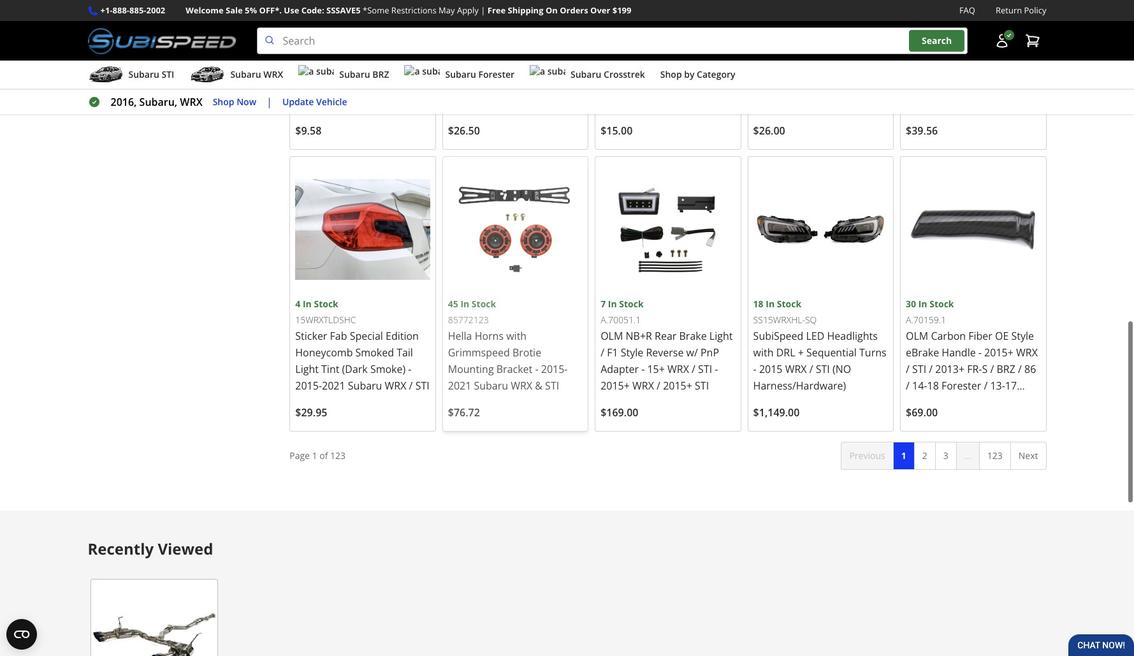 Task type: locate. For each thing, give the bounding box(es) containing it.
wrx down subaru crosstrek on the top right
[[601, 80, 622, 95]]

1 horizontal spatial oil
[[552, 47, 565, 61]]

7
[[601, 298, 606, 310]]

1 vertical spatial with
[[754, 345, 774, 359]]

- down fiber on the right bottom
[[979, 345, 982, 359]]

stock for 18 in stock ss15wrxhl-sq subispeed led headlights with drl + sequential turns - 2015 wrx / sti (no harness/hardware)
[[777, 298, 802, 310]]

faq link
[[960, 4, 976, 17]]

0 vertical spatial 2017
[[780, 97, 803, 111]]

s down category
[[726, 80, 731, 95]]

viewed
[[158, 539, 213, 560]]

hella horns with grimmspeed brotie mounting bracket  - 2015-2021 subaru wrx & sti image
[[448, 162, 583, 297]]

fr- inside fumoto quick engine oil drain valve - 2015-2022 wrx / 2013+ fr-s / brz / 86
[[511, 80, 525, 95]]

orders
[[560, 4, 588, 16]]

$26.50
[[448, 124, 480, 138]]

123
[[330, 449, 346, 461], [988, 449, 1003, 461]]

1 vertical spatial 2016
[[682, 130, 705, 144]]

- inside 18 in stock ss15wrxhl-sq subispeed led headlights with drl + sequential turns - 2015 wrx / sti (no harness/hardware)
[[754, 362, 757, 376]]

sti inside 4 in stock 15wrxtldshc sticker fab special edition honeycomb smoked tail light tint (dark smoke) - 2015-2021 subaru wrx / sti
[[416, 379, 430, 393]]

2015- inside olm led hyperblink module - 2015-2021 subaru wrx & sti / 2013-2021 fr-s / brz / 86 / 2014-2018 forester / 2013-2017 crosstrek / 2012-2016 impreza / 2010-2014 outback
[[646, 64, 672, 78]]

oil up 2022
[[552, 47, 565, 61]]

2013+
[[479, 80, 508, 95], [936, 362, 965, 376]]

shop left now
[[213, 95, 234, 108]]

olm up signal
[[754, 47, 776, 61]]

olm carbon fiber oe style ebrake handle - 2015+ wrx / sti / 2013+ fr-s / brz / 86 / 14-18 forester / 13-17 crosstrek image
[[906, 162, 1041, 297]]

subispeed logo image
[[88, 28, 236, 54]]

2021 down hyperblink
[[672, 64, 696, 78]]

stock for 4 in stock 15wrxtldshc sticker fab special edition honeycomb smoked tail light tint (dark smoke) - 2015-2021 subaru wrx / sti
[[314, 298, 338, 310]]

0 horizontal spatial 18
[[754, 298, 764, 310]]

0 vertical spatial |
[[481, 4, 486, 16]]

fr- inside olm led hyperblink module - 2015-2021 subaru wrx & sti / 2013-2021 fr-s / brz / 86 / 2014-2018 forester / 2013-2017 crosstrek / 2012-2016 impreza / 2010-2014 outback
[[711, 80, 726, 95]]

invhs15stigm4st invidia gemini (r400) quad tip exhaust  - 2015+ wrx / 2015+ sti-titanium tips, image
[[90, 579, 218, 656]]

of
[[320, 449, 328, 461]]

wrx down drain
[[448, 80, 470, 95]]

0 horizontal spatial 2016
[[682, 130, 705, 144]]

86 inside olm led hyperblink module - 2015-2021 subaru wrx & sti / 2013-2021 fr-s / brz / 86 / 2014-2018 forester / 2013-2017 crosstrek / 2012-2016 impreza / 2010-2014 outback
[[635, 97, 647, 111]]

2015- inside 45 in stock 85772123 hella horns with grimmspeed brotie mounting bracket  - 2015- 2021 subaru wrx & sti
[[541, 362, 568, 376]]

2 123 from the left
[[988, 449, 1003, 461]]

0 vertical spatial with
[[506, 329, 527, 343]]

subaru crosstrek
[[571, 68, 645, 80]]

$76.72
[[448, 405, 480, 419]]

with
[[506, 329, 527, 343], [754, 345, 774, 359]]

oil up subaru brz
[[358, 47, 371, 61]]

sti inside olm oem style fog / turn signal harness (single) - 2015-2021 subaru wrx / 2015-2017 sti
[[806, 97, 820, 111]]

with inside 18 in stock ss15wrxhl-sq subispeed led headlights with drl + sequential turns - 2015 wrx / sti (no harness/hardware)
[[754, 345, 774, 359]]

14-
[[913, 379, 928, 393]]

olm up ebrake
[[906, 329, 929, 343]]

oem for wrx
[[332, 47, 355, 61]]

with up 2015
[[754, 345, 774, 359]]

subaru inside 45 in stock 85772123 hella horns with grimmspeed brotie mounting bracket  - 2015- 2021 subaru wrx & sti
[[474, 379, 508, 393]]

forester up impreza
[[601, 114, 641, 128]]

17
[[1006, 379, 1017, 393]]

in up 'ss15wrxhl-' on the top right of page
[[766, 298, 775, 310]]

page
[[290, 449, 310, 461]]

led down the "sq"
[[806, 329, 825, 343]]

1 123 from the left
[[330, 449, 346, 461]]

0 vertical spatial 18
[[754, 298, 764, 310]]

in for 18 in stock ss15wrxhl-sq subispeed led headlights with drl + sequential turns - 2015 wrx / sti (no harness/hardware)
[[766, 298, 775, 310]]

previous button
[[841, 442, 894, 470]]

search button
[[909, 30, 965, 52]]

wrx up vehicle
[[327, 64, 349, 78]]

2013+ down valve
[[479, 80, 508, 95]]

oem inside subaru oem oil filter - 2015+ wrx
[[332, 47, 355, 61]]

2 horizontal spatial style
[[1012, 329, 1034, 343]]

stock up plug
[[995, 47, 1021, 61]]

wrx
[[327, 64, 349, 78], [264, 68, 283, 80], [448, 80, 470, 95], [601, 80, 622, 95], [843, 80, 865, 95], [938, 80, 960, 95], [180, 95, 203, 109], [1017, 345, 1038, 359], [668, 362, 689, 376], [785, 362, 807, 376], [385, 379, 407, 393], [511, 379, 533, 393], [633, 379, 654, 393]]

fumoto
[[448, 47, 485, 61]]

86
[[568, 80, 580, 95], [635, 97, 647, 111], [1025, 362, 1036, 376]]

0 horizontal spatial &
[[535, 379, 543, 393]]

subaru,
[[139, 95, 177, 109]]

ngk
[[906, 47, 928, 61]]

subaru down (dark
[[348, 379, 382, 393]]

in inside 18 in stock ss15wrxhl-sq subispeed led headlights with drl + sequential turns - 2015 wrx / sti (no harness/hardware)
[[766, 298, 775, 310]]

1 horizontal spatial light
[[710, 329, 733, 343]]

subaru up now
[[230, 68, 261, 80]]

1 horizontal spatial shop
[[661, 68, 682, 80]]

2 oil from the left
[[552, 47, 565, 61]]

fr- down category
[[711, 80, 726, 95]]

2021 inside olm oem style fog / turn signal harness (single) - 2015-2021 subaru wrx / 2015-2017 sti
[[780, 80, 803, 95]]

- inside subaru oem oil filter - 2015+ wrx
[[400, 47, 403, 61]]

in
[[461, 16, 470, 28], [613, 16, 622, 28], [766, 16, 775, 28], [303, 298, 312, 310], [461, 298, 470, 310], [608, 298, 617, 310], [766, 298, 775, 310], [919, 298, 928, 310]]

0 vertical spatial 2014-
[[969, 80, 995, 95]]

0 horizontal spatial style
[[621, 345, 644, 359]]

1 horizontal spatial 123
[[988, 449, 1003, 461]]

in inside 7 in stock a.70051.1 olm nb+r rear brake light / f1 style reverse w/ pnp adapter - 15+ wrx / sti - 2015+ wrx / 2015+ sti
[[608, 298, 617, 310]]

- left 2015
[[754, 362, 757, 376]]

2 oem from the left
[[779, 47, 801, 61]]

1 vertical spatial light
[[295, 362, 319, 376]]

shop for shop now
[[213, 95, 234, 108]]

0 vertical spatial crosstrek
[[604, 68, 645, 80]]

2016 up 2014
[[682, 130, 705, 144]]

/ inside ngk laser iridium stock heat range spark plug set - 2015+ wrx / 2014-2016 forester xt
[[962, 80, 966, 95]]

18 up 'ss15wrxhl-' on the top right of page
[[754, 298, 764, 310]]

2015- inside 4 in stock 15wrxtldshc sticker fab special edition honeycomb smoked tail light tint (dark smoke) - 2015-2021 subaru wrx / sti
[[295, 379, 322, 393]]

*some
[[363, 4, 389, 16]]

with up brotie
[[506, 329, 527, 343]]

2014- down spark
[[969, 80, 995, 95]]

led inside 18 in stock ss15wrxhl-sq subispeed led headlights with drl + sequential turns - 2015 wrx / sti (no harness/hardware)
[[806, 329, 825, 343]]

0 horizontal spatial led
[[626, 47, 644, 61]]

update vehicle
[[282, 95, 347, 108]]

in inside 30 in stock a.70159.1 olm carbon fiber oe style ebrake handle - 2015+ wrx / sti / 2013+ fr-s / brz / 86 / 14-18 forester / 13-17 crosstrek
[[919, 298, 928, 310]]

2015+ down heat
[[906, 80, 935, 95]]

2021 down tint
[[322, 379, 345, 393]]

+1-888-885-2002 link
[[100, 4, 165, 17]]

in for 36 in stock
[[613, 16, 622, 28]]

0 horizontal spatial 2017
[[676, 114, 700, 128]]

sti inside dropdown button
[[162, 68, 174, 80]]

with inside 45 in stock 85772123 hella horns with grimmspeed brotie mounting bracket  - 2015- 2021 subaru wrx & sti
[[506, 329, 527, 343]]

1 oil from the left
[[358, 47, 371, 61]]

2015+ down 15+
[[663, 379, 692, 393]]

subaru inside dropdown button
[[571, 68, 602, 80]]

1 horizontal spatial oem
[[779, 47, 801, 61]]

- right set
[[1034, 64, 1037, 78]]

brz down 2022
[[540, 80, 559, 95]]

1
[[312, 449, 317, 461], [902, 449, 907, 461]]

1 horizontal spatial led
[[806, 329, 825, 343]]

0 vertical spatial &
[[625, 80, 633, 95]]

2017
[[780, 97, 803, 111], [676, 114, 700, 128]]

0 horizontal spatial 2014-
[[656, 97, 682, 111]]

fumoto quick engine oil drain valve - 2015-2022 wrx / 2013+ fr-s / brz / 86 image
[[448, 0, 583, 15]]

style inside olm oem style fog / turn signal harness (single) - 2015-2021 subaru wrx / 2015-2017 sti
[[804, 47, 827, 61]]

oem up harness
[[779, 47, 801, 61]]

stock inside 30 in stock a.70159.1 olm carbon fiber oe style ebrake handle - 2015+ wrx / sti / 2013+ fr-s / brz / 86 / 14-18 forester / 13-17 crosstrek
[[930, 298, 954, 310]]

- left 15+
[[642, 362, 645, 376]]

2017 up $26.00
[[780, 97, 803, 111]]

shop inside dropdown button
[[661, 68, 682, 80]]

0 horizontal spatial light
[[295, 362, 319, 376]]

2
[[923, 449, 928, 461]]

2016,
[[111, 95, 137, 109]]

stock inside 45 in stock 85772123 hella horns with grimmspeed brotie mounting bracket  - 2015- 2021 subaru wrx & sti
[[472, 298, 496, 310]]

2 vertical spatial style
[[621, 345, 644, 359]]

sti inside 45 in stock 85772123 hella horns with grimmspeed brotie mounting bracket  - 2015- 2021 subaru wrx & sti
[[545, 379, 559, 393]]

(no
[[833, 362, 851, 376]]

subaru down mounting
[[474, 379, 508, 393]]

0 vertical spatial 2013+
[[479, 80, 508, 95]]

85772123
[[448, 314, 489, 326]]

crosstrek down search input field
[[604, 68, 645, 80]]

in right "36"
[[613, 16, 622, 28]]

welcome sale 5% off*. use code: sssave5
[[186, 4, 361, 16]]

brz down 'filter'
[[373, 68, 389, 80]]

stock up "85772123"
[[472, 298, 496, 310]]

grimmspeed
[[448, 345, 510, 359]]

0 vertical spatial led
[[626, 47, 644, 61]]

fr- left a subaru crosstrek thumbnail image
[[511, 80, 525, 95]]

led up module on the top right of the page
[[626, 47, 644, 61]]

& inside 45 in stock 85772123 hella horns with grimmspeed brotie mounting bracket  - 2015- 2021 subaru wrx & sti
[[535, 379, 543, 393]]

forester down quick
[[479, 68, 515, 80]]

2 horizontal spatial s
[[982, 362, 988, 376]]

special
[[350, 329, 383, 343]]

stock down free
[[472, 16, 496, 28]]

engine
[[517, 47, 549, 61]]

light
[[710, 329, 733, 343], [295, 362, 319, 376]]

in right 4
[[303, 298, 312, 310]]

0 horizontal spatial oem
[[332, 47, 355, 61]]

$15.00
[[601, 124, 633, 138]]

/ inside 18 in stock ss15wrxhl-sq subispeed led headlights with drl + sequential turns - 2015 wrx / sti (no harness/hardware)
[[810, 362, 813, 376]]

0 vertical spatial 86
[[568, 80, 580, 95]]

2021 down harness
[[780, 80, 803, 95]]

4 in stock 15wrxtldshc sticker fab special edition honeycomb smoked tail light tint (dark smoke) - 2015-2021 subaru wrx / sti
[[295, 298, 430, 393]]

in inside 4 in stock 15wrxtldshc sticker fab special edition honeycomb smoked tail light tint (dark smoke) - 2015-2021 subaru wrx / sti
[[303, 298, 312, 310]]

stock up 'ss15wrxhl-' on the top right of page
[[777, 298, 802, 310]]

13-
[[991, 379, 1006, 393]]

subaru inside subaru oem oil filter - 2015+ wrx
[[295, 47, 330, 61]]

0 horizontal spatial shop
[[213, 95, 234, 108]]

ebrake
[[906, 345, 939, 359]]

0 vertical spatial 2016
[[995, 80, 1019, 95]]

1 horizontal spatial fr-
[[711, 80, 726, 95]]

0 vertical spatial shop
[[661, 68, 682, 80]]

2015+ inside 30 in stock a.70159.1 olm carbon fiber oe style ebrake handle - 2015+ wrx / sti / 2013+ fr-s / brz / 86 / 14-18 forester / 13-17 crosstrek
[[985, 345, 1014, 359]]

0 horizontal spatial |
[[267, 95, 272, 109]]

olm nb+r rear brake light / f1 style reverse w/ pnp adapter - 15+ wrx / sti - 2015+ wrx / 2015+ sti image
[[601, 162, 736, 297]]

oem up "subaru brz" dropdown button
[[332, 47, 355, 61]]

1 horizontal spatial s
[[726, 80, 731, 95]]

edition
[[386, 329, 419, 343]]

2015- down brotie
[[541, 362, 568, 376]]

36
[[601, 16, 611, 28]]

on
[[546, 4, 558, 16]]

oem inside olm oem style fog / turn signal harness (single) - 2015-2021 subaru wrx / 2015-2017 sti
[[779, 47, 801, 61]]

2013+ down handle
[[936, 362, 965, 376]]

- right module on the top right of the page
[[640, 64, 643, 78]]

1 horizontal spatial style
[[804, 47, 827, 61]]

1 vertical spatial &
[[535, 379, 543, 393]]

olm inside olm led hyperblink module - 2015-2021 subaru wrx & sti / 2013-2021 fr-s / brz / 86 / 2014-2018 forester / 2013-2017 crosstrek / 2012-2016 impreza / 2010-2014 outback
[[601, 47, 623, 61]]

wrx inside olm led hyperblink module - 2015-2021 subaru wrx & sti / 2013-2021 fr-s / brz / 86 / 2014-2018 forester / 2013-2017 crosstrek / 2012-2016 impreza / 2010-2014 outback
[[601, 80, 622, 95]]

wrx up update
[[264, 68, 283, 80]]

1 oem from the left
[[332, 47, 355, 61]]

range
[[931, 64, 961, 78]]

crosstrek down 14-
[[906, 395, 952, 409]]

brz up $15.00
[[607, 97, 626, 111]]

stock for 36 in stock
[[625, 16, 649, 28]]

wrx down "(single)"
[[843, 80, 865, 95]]

1 1 from the left
[[312, 449, 317, 461]]

light inside 4 in stock 15wrxtldshc sticker fab special edition honeycomb smoked tail light tint (dark smoke) - 2015-2021 subaru wrx / sti
[[295, 362, 319, 376]]

36 in stock
[[601, 16, 649, 28]]

in right 30
[[919, 298, 928, 310]]

w/
[[687, 345, 698, 359]]

sticker
[[295, 329, 327, 343]]

olm up f1
[[601, 329, 623, 343]]

s down the engine
[[525, 80, 531, 95]]

brz inside dropdown button
[[373, 68, 389, 80]]

1 horizontal spatial 2017
[[780, 97, 803, 111]]

stock inside 7 in stock a.70051.1 olm nb+r rear brake light / f1 style reverse w/ pnp adapter - 15+ wrx / sti - 2015+ wrx / 2015+ sti
[[619, 298, 644, 310]]

1 horizontal spatial &
[[625, 80, 633, 95]]

0 horizontal spatial fr-
[[511, 80, 525, 95]]

1 vertical spatial led
[[806, 329, 825, 343]]

2 horizontal spatial fr-
[[968, 362, 982, 376]]

stock inside 4 in stock 15wrxtldshc sticker fab special edition honeycomb smoked tail light tint (dark smoke) - 2015-2021 subaru wrx / sti
[[314, 298, 338, 310]]

turns
[[860, 345, 887, 359]]

return policy link
[[996, 4, 1047, 17]]

sti inside 18 in stock ss15wrxhl-sq subispeed led headlights with drl + sequential turns - 2015 wrx / sti (no harness/hardware)
[[816, 362, 830, 376]]

1 vertical spatial shop
[[213, 95, 234, 108]]

in inside 45 in stock 85772123 hella horns with grimmspeed brotie mounting bracket  - 2015- 2021 subaru wrx & sti
[[461, 298, 470, 310]]

1 horizontal spatial 2014-
[[969, 80, 995, 95]]

oil inside fumoto quick engine oil drain valve - 2015-2022 wrx / 2013+ fr-s / brz / 86
[[552, 47, 565, 61]]

2014
[[675, 147, 699, 161]]

1 vertical spatial 18
[[928, 379, 939, 393]]

5%
[[245, 4, 257, 16]]

stock up 15wrxtldshc
[[314, 298, 338, 310]]

2022
[[537, 64, 561, 78]]

signal
[[754, 64, 782, 78]]

use
[[284, 4, 299, 16]]

1 horizontal spatial 1
[[902, 449, 907, 461]]

| left free
[[481, 4, 486, 16]]

2 vertical spatial 86
[[1025, 362, 1036, 376]]

stock for 35 in stock
[[472, 16, 496, 28]]

a subaru brz thumbnail image image
[[299, 65, 334, 84]]

0 horizontal spatial with
[[506, 329, 527, 343]]

- down brotie
[[535, 362, 539, 376]]

2015- down the engine
[[511, 64, 537, 78]]

1 horizontal spatial 2016
[[995, 80, 1019, 95]]

a.70159.1
[[906, 314, 946, 326]]

2 button
[[914, 442, 936, 470]]

1 left 2
[[902, 449, 907, 461]]

2015- up $29.95
[[295, 379, 322, 393]]

2021 down mounting
[[448, 379, 471, 393]]

1 vertical spatial style
[[1012, 329, 1034, 343]]

style right oe
[[1012, 329, 1034, 343]]

subaru right 2022
[[571, 68, 602, 80]]

fumoto quick engine oil drain valve - 2015-2022 wrx / 2013+ fr-s / brz / 86
[[448, 47, 580, 95]]

tail
[[397, 345, 413, 359]]

subaru down 15208aa170
[[295, 47, 330, 61]]

quick
[[488, 47, 515, 61]]

1 vertical spatial 86
[[635, 97, 647, 111]]

open widget image
[[6, 619, 37, 650]]

1 vertical spatial |
[[267, 95, 272, 109]]

stock down $199
[[625, 16, 649, 28]]

in right 27 at the right of page
[[766, 16, 775, 28]]

123 right of
[[330, 449, 346, 461]]

2014- inside ngk laser iridium stock heat range spark plug set - 2015+ wrx / 2014-2016 forester xt
[[969, 80, 995, 95]]

forester inside ngk laser iridium stock heat range spark plug set - 2015+ wrx / 2014-2016 forester xt
[[906, 97, 946, 111]]

return
[[996, 4, 1022, 16]]

1 vertical spatial crosstrek
[[601, 130, 646, 144]]

0 horizontal spatial 86
[[568, 80, 580, 95]]

category
[[697, 68, 736, 80]]

wrx up 17
[[1017, 345, 1038, 359]]

light up 'pnp'
[[710, 329, 733, 343]]

s down fiber on the right bottom
[[982, 362, 988, 376]]

2015- down hyperblink
[[646, 64, 672, 78]]

/ inside 4 in stock 15wrxtldshc sticker fab special edition honeycomb smoked tail light tint (dark smoke) - 2015-2021 subaru wrx / sti
[[409, 379, 413, 393]]

brz up 17
[[997, 362, 1016, 376]]

1 horizontal spatial 18
[[928, 379, 939, 393]]

2 horizontal spatial 86
[[1025, 362, 1036, 376]]

1 vertical spatial 2013+
[[936, 362, 965, 376]]

oil
[[358, 47, 371, 61], [552, 47, 565, 61]]

fiber
[[969, 329, 993, 343]]

2013+ inside fumoto quick engine oil drain valve - 2015-2022 wrx / 2013+ fr-s / brz / 86
[[479, 80, 508, 95]]

- right 'filter'
[[400, 47, 403, 61]]

laser
[[930, 47, 956, 61]]

2015- inside fumoto quick engine oil drain valve - 2015-2022 wrx / 2013+ fr-s / brz / 86
[[511, 64, 537, 78]]

1 vertical spatial 2017
[[676, 114, 700, 128]]

1 vertical spatial 2014-
[[656, 97, 682, 111]]

update
[[282, 95, 314, 108]]

- right valve
[[505, 64, 508, 78]]

olm oem style fog / turn signal harness (single) - 2015-2021 subaru wrx / 2015-2017 sti
[[754, 47, 878, 111]]

oil inside subaru oem oil filter - 2015+ wrx
[[358, 47, 371, 61]]

wrx down bracket
[[511, 379, 533, 393]]

0 horizontal spatial 2013+
[[479, 80, 508, 95]]

s inside fumoto quick engine oil drain valve - 2015-2022 wrx / 2013+ fr-s / brz / 86
[[525, 80, 531, 95]]

(single)
[[826, 64, 860, 78]]

2015+ up update vehicle
[[295, 64, 325, 78]]

2 vertical spatial crosstrek
[[906, 395, 952, 409]]

wrx up harness/hardware)
[[785, 362, 807, 376]]

hella
[[448, 329, 472, 343]]

a subaru crosstrek thumbnail image image
[[530, 65, 566, 84]]

0 vertical spatial style
[[804, 47, 827, 61]]

2 1 from the left
[[902, 449, 907, 461]]

stock for 7 in stock a.70051.1 olm nb+r rear brake light / f1 style reverse w/ pnp adapter - 15+ wrx / sti - 2015+ wrx / 2015+ sti
[[619, 298, 644, 310]]

wrx inside 45 in stock 85772123 hella horns with grimmspeed brotie mounting bracket  - 2015- 2021 subaru wrx & sti
[[511, 379, 533, 393]]

in right 35
[[461, 16, 470, 28]]

fr- inside 30 in stock a.70159.1 olm carbon fiber oe style ebrake handle - 2015+ wrx / sti / 2013+ fr-s / brz / 86 / 14-18 forester / 13-17 crosstrek
[[968, 362, 982, 376]]

0 horizontal spatial s
[[525, 80, 531, 95]]

oem
[[332, 47, 355, 61], [779, 47, 801, 61]]

subispeed led headlights with drl + sequential turns - 2015 wrx / sti (no harness/hardware) image
[[754, 162, 888, 297]]

ilkar8h6-grp
[[906, 32, 965, 44]]

1 horizontal spatial 2013+
[[936, 362, 965, 376]]

oem for signal
[[779, 47, 801, 61]]

0 vertical spatial light
[[710, 329, 733, 343]]

crosstrek up impreza
[[601, 130, 646, 144]]

led
[[626, 47, 644, 61], [806, 329, 825, 343]]

0 horizontal spatial 123
[[330, 449, 346, 461]]

1 left of
[[312, 449, 317, 461]]

wrx inside 30 in stock a.70159.1 olm carbon fiber oe style ebrake handle - 2015+ wrx / sti / 2013+ fr-s / brz / 86 / 14-18 forester / 13-17 crosstrek
[[1017, 345, 1038, 359]]

crosstrek inside 30 in stock a.70159.1 olm carbon fiber oe style ebrake handle - 2015+ wrx / sti / 2013+ fr-s / brz / 86 / 14-18 forester / 13-17 crosstrek
[[906, 395, 952, 409]]

in right the 45
[[461, 298, 470, 310]]

0 horizontal spatial 1
[[312, 449, 317, 461]]

18 up $69.00
[[928, 379, 939, 393]]

light left tint
[[295, 362, 319, 376]]

1 horizontal spatial with
[[754, 345, 774, 359]]

27 in stock
[[754, 16, 802, 28]]

&
[[625, 80, 633, 95], [535, 379, 543, 393]]

shop now
[[213, 95, 256, 108]]

123 right ...
[[988, 449, 1003, 461]]

olm led hyperblink module - 2015-2021 subaru wrx & sti / 2013-2021 fr-s / brz / 86 / 2014-2018 forester / 2013-2017 crosstrek / 2012-2016 impreza / 2010-2014 outback image
[[601, 0, 736, 15]]

0 horizontal spatial oil
[[358, 47, 371, 61]]

stock up the a.70051.1
[[619, 298, 644, 310]]

stock inside 18 in stock ss15wrxhl-sq subispeed led headlights with drl + sequential turns - 2015 wrx / sti (no harness/hardware)
[[777, 298, 802, 310]]

shop left by
[[661, 68, 682, 80]]

2013- up 2012-
[[650, 114, 676, 128]]

2017 down 2018
[[676, 114, 700, 128]]

subaru right by
[[698, 64, 732, 78]]

forester down handle
[[942, 379, 982, 393]]

subaru oem oil filter - 2015+ wrx
[[295, 47, 403, 78]]

subaru down harness
[[806, 80, 840, 95]]

honeycomb
[[295, 345, 353, 359]]

olm led hyperblink module - 2015-2021 subaru wrx & sti / 2013-2021 fr-s / brz / 86 / 2014-2018 forester / 2013-2017 crosstrek / 2012-2016 impreza / 2010-2014 outback
[[601, 47, 732, 177]]

1 horizontal spatial 86
[[635, 97, 647, 111]]

wrx down range
[[938, 80, 960, 95]]

a subaru sti thumbnail image image
[[88, 65, 123, 84]]

stock up the a.70159.1 at the right top of page
[[930, 298, 954, 310]]

wrx inside olm oem style fog / turn signal harness (single) - 2015-2021 subaru wrx / 2015-2017 sti
[[843, 80, 865, 95]]



Task type: describe. For each thing, give the bounding box(es) containing it.
nb+r
[[626, 329, 652, 343]]

headlights
[[827, 329, 878, 343]]

style inside 7 in stock a.70051.1 olm nb+r rear brake light / f1 style reverse w/ pnp adapter - 15+ wrx / sti - 2015+ wrx / 2015+ sti
[[621, 345, 644, 359]]

stock for 27 in stock
[[777, 16, 802, 28]]

18 inside 30 in stock a.70159.1 olm carbon fiber oe style ebrake handle - 2015+ wrx / sti / 2013+ fr-s / brz / 86 / 14-18 forester / 13-17 crosstrek
[[928, 379, 939, 393]]

2016, subaru, wrx
[[111, 95, 203, 109]]

smoked
[[356, 345, 394, 359]]

35
[[448, 16, 458, 28]]

2015+ inside ngk laser iridium stock heat range spark plug set - 2015+ wrx / 2014-2016 forester xt
[[906, 80, 935, 95]]

smoke)
[[370, 362, 406, 376]]

subaru brz button
[[299, 63, 389, 89]]

subaru inside olm led hyperblink module - 2015-2021 subaru wrx & sti / 2013-2021 fr-s / brz / 86 / 2014-2018 forester / 2013-2017 crosstrek / 2012-2016 impreza / 2010-2014 outback
[[698, 64, 732, 78]]

...
[[965, 449, 972, 461]]

drl
[[777, 345, 796, 359]]

forester inside dropdown button
[[479, 68, 515, 80]]

2015- up $26.00
[[754, 97, 780, 111]]

by
[[684, 68, 695, 80]]

sti inside 30 in stock a.70159.1 olm carbon fiber oe style ebrake handle - 2015+ wrx / sti / 2013+ fr-s / brz / 86 / 14-18 forester / 13-17 crosstrek
[[913, 362, 927, 376]]

subaru inside 4 in stock 15wrxtldshc sticker fab special edition honeycomb smoked tail light tint (dark smoke) - 2015-2021 subaru wrx / sti
[[348, 379, 382, 393]]

policy
[[1025, 4, 1047, 16]]

wrx inside dropdown button
[[264, 68, 283, 80]]

forester inside olm led hyperblink module - 2015-2021 subaru wrx & sti / 2013-2021 fr-s / brz / 86 / 2014-2018 forester / 2013-2017 crosstrek / 2012-2016 impreza / 2010-2014 outback
[[601, 114, 641, 128]]

tint
[[321, 362, 340, 376]]

2015
[[759, 362, 783, 376]]

wrx inside 4 in stock 15wrxtldshc sticker fab special edition honeycomb smoked tail light tint (dark smoke) - 2015-2021 subaru wrx / sti
[[385, 379, 407, 393]]

ss15wrxhl-
[[754, 314, 805, 326]]

iridium
[[959, 47, 993, 61]]

subaru up 2016, subaru, wrx
[[129, 68, 159, 80]]

18 in stock ss15wrxhl-sq subispeed led headlights with drl + sequential turns - 2015 wrx / sti (no harness/hardware)
[[754, 298, 887, 393]]

horns
[[475, 329, 504, 343]]

crosstrek inside olm led hyperblink module - 2015-2021 subaru wrx & sti / 2013-2021 fr-s / brz / 86 / 2014-2018 forester / 2013-2017 crosstrek / 2012-2016 impreza / 2010-2014 outback
[[601, 130, 646, 144]]

next button
[[1011, 442, 1047, 470]]

$1,149.00
[[754, 405, 800, 419]]

2013+ inside 30 in stock a.70159.1 olm carbon fiber oe style ebrake handle - 2015+ wrx / sti / 2013+ fr-s / brz / 86 / 14-18 forester / 13-17 crosstrek
[[936, 362, 965, 376]]

subaru oem oil filter - 2015+ wrx image
[[295, 0, 430, 15]]

*some restrictions may apply | free shipping on orders over $199
[[363, 4, 632, 16]]

stock for 30 in stock a.70159.1 olm carbon fiber oe style ebrake handle - 2015+ wrx / sti / 2013+ fr-s / brz / 86 / 14-18 forester / 13-17 crosstrek
[[930, 298, 954, 310]]

2017 inside olm oem style fog / turn signal harness (single) - 2015-2021 subaru wrx / 2015-2017 sti
[[780, 97, 803, 111]]

subispeed
[[754, 329, 804, 343]]

2021 inside 4 in stock 15wrxtldshc sticker fab special edition honeycomb smoked tail light tint (dark smoke) - 2015-2021 subaru wrx / sti
[[322, 379, 345, 393]]

style inside 30 in stock a.70159.1 olm carbon fiber oe style ebrake handle - 2015+ wrx / sti / 2013+ fr-s / brz / 86 / 14-18 forester / 13-17 crosstrek
[[1012, 329, 1034, 343]]

filter
[[373, 47, 397, 61]]

subaru forester button
[[405, 63, 515, 89]]

recently
[[88, 539, 154, 560]]

in for 45 in stock 85772123 hella horns with grimmspeed brotie mounting bracket  - 2015- 2021 subaru wrx & sti
[[461, 298, 470, 310]]

0 vertical spatial 2013-
[[658, 80, 685, 95]]

oe
[[996, 329, 1009, 343]]

shop for shop by category
[[661, 68, 682, 80]]

turn
[[855, 47, 878, 61]]

apply
[[457, 4, 479, 16]]

- inside olm oem style fog / turn signal harness (single) - 2015-2021 subaru wrx / 2015-2017 sti
[[863, 64, 866, 78]]

adapter
[[601, 362, 639, 376]]

sale
[[226, 4, 243, 16]]

subaru forester
[[445, 68, 515, 80]]

wrx down 'reverse'
[[668, 362, 689, 376]]

update vehicle button
[[282, 95, 347, 109]]

brz inside olm led hyperblink module - 2015-2021 subaru wrx & sti / 2013-2021 fr-s / brz / 86 / 2014-2018 forester / 2013-2017 crosstrek / 2012-2016 impreza / 2010-2014 outback
[[607, 97, 626, 111]]

module
[[601, 64, 637, 78]]

subaru sti
[[129, 68, 174, 80]]

previous
[[850, 449, 886, 461]]

brz inside fumoto quick engine oil drain valve - 2015-2022 wrx / 2013+ fr-s / brz / 86
[[540, 80, 559, 95]]

123 inside button
[[988, 449, 1003, 461]]

light inside 7 in stock a.70051.1 olm nb+r rear brake light / f1 style reverse w/ pnp adapter - 15+ wrx / sti - 2015+ wrx / 2015+ sti
[[710, 329, 733, 343]]

wrx inside fumoto quick engine oil drain valve - 2015-2022 wrx / 2013+ fr-s / brz / 86
[[448, 80, 470, 95]]

2014- inside olm led hyperblink module - 2015-2021 subaru wrx & sti / 2013-2021 fr-s / brz / 86 / 2014-2018 forester / 2013-2017 crosstrek / 2012-2016 impreza / 2010-2014 outback
[[656, 97, 682, 111]]

stock for 45 in stock 85772123 hella horns with grimmspeed brotie mounting bracket  - 2015- 2021 subaru wrx & sti
[[472, 298, 496, 310]]

1 button
[[893, 442, 915, 470]]

valve
[[477, 64, 502, 78]]

subaru down fumoto
[[445, 68, 476, 80]]

- inside fumoto quick engine oil drain valve - 2015-2022 wrx / 2013+ fr-s / brz / 86
[[505, 64, 508, 78]]

brz inside 30 in stock a.70159.1 olm carbon fiber oe style ebrake handle - 2015+ wrx / sti / 2013+ fr-s / brz / 86 / 14-18 forester / 13-17 crosstrek
[[997, 362, 1016, 376]]

2012-
[[655, 130, 682, 144]]

ngk laser iridium stock heat range spark plug set - 2015+ wrx / 2014-2016 forester xt image
[[906, 0, 1041, 15]]

subaru brz
[[339, 68, 389, 80]]

in for 4 in stock 15wrxtldshc sticker fab special edition honeycomb smoked tail light tint (dark smoke) - 2015-2021 subaru wrx / sti
[[303, 298, 312, 310]]

handle
[[942, 345, 976, 359]]

885-
[[129, 4, 146, 16]]

18 inside 18 in stock ss15wrxhl-sq subispeed led headlights with drl + sequential turns - 2015 wrx / sti (no harness/hardware)
[[754, 298, 764, 310]]

olm inside 30 in stock a.70159.1 olm carbon fiber oe style ebrake handle - 2015+ wrx / sti / 2013+ fr-s / brz / 86 / 14-18 forester / 13-17 crosstrek
[[906, 329, 929, 343]]

wrx inside 18 in stock ss15wrxhl-sq subispeed led headlights with drl + sequential turns - 2015 wrx / sti (no harness/hardware)
[[785, 362, 807, 376]]

2002
[[146, 4, 165, 16]]

86 inside 30 in stock a.70159.1 olm carbon fiber oe style ebrake handle - 2015+ wrx / sti / 2013+ fr-s / brz / 86 / 14-18 forester / 13-17 crosstrek
[[1025, 362, 1036, 376]]

harness
[[784, 64, 823, 78]]

2016 inside olm led hyperblink module - 2015-2021 subaru wrx & sti / 2013-2021 fr-s / brz / 86 / 2014-2018 forester / 2013-2017 crosstrek / 2012-2016 impreza / 2010-2014 outback
[[682, 130, 705, 144]]

forester inside 30 in stock a.70159.1 olm carbon fiber oe style ebrake handle - 2015+ wrx / sti / 2013+ fr-s / brz / 86 / 14-18 forester / 13-17 crosstrek
[[942, 379, 982, 393]]

ilkar8h6-
[[906, 32, 948, 44]]

rear
[[655, 329, 677, 343]]

carbon
[[931, 329, 966, 343]]

+1-888-885-2002
[[100, 4, 165, 16]]

ngk laser iridium stock heat range spark plug set - 2015+ wrx / 2014-2016 forester xt
[[906, 47, 1037, 111]]

s inside olm led hyperblink module - 2015-2021 subaru wrx & sti / 2013-2021 fr-s / brz / 86 / 2014-2018 forester / 2013-2017 crosstrek / 2012-2016 impreza / 2010-2014 outback
[[726, 80, 731, 95]]

xt
[[949, 97, 960, 111]]

a subaru wrx thumbnail image image
[[190, 65, 225, 84]]

in for 30 in stock a.70159.1 olm carbon fiber oe style ebrake handle - 2015+ wrx / sti / 2013+ fr-s / brz / 86 / 14-18 forester / 13-17 crosstrek
[[919, 298, 928, 310]]

plug
[[993, 64, 1014, 78]]

code:
[[301, 4, 324, 16]]

2021 down shop by category in the top right of the page
[[685, 80, 708, 95]]

button image
[[995, 33, 1010, 49]]

s inside 30 in stock a.70159.1 olm carbon fiber oe style ebrake handle - 2015+ wrx / sti / 2013+ fr-s / brz / 86 / 14-18 forester / 13-17 crosstrek
[[982, 362, 988, 376]]

- inside ngk laser iridium stock heat range spark plug set - 2015+ wrx / 2014-2016 forester xt
[[1034, 64, 1037, 78]]

sti inside olm led hyperblink module - 2015-2021 subaru wrx & sti / 2013-2021 fr-s / brz / 86 / 2014-2018 forester / 2013-2017 crosstrek / 2012-2016 impreza / 2010-2014 outback
[[635, 80, 649, 95]]

45
[[448, 298, 458, 310]]

olm inside 7 in stock a.70051.1 olm nb+r rear brake light / f1 style reverse w/ pnp adapter - 15+ wrx / sti - 2015+ wrx / 2015+ sti
[[601, 329, 623, 343]]

wrx down 15+
[[633, 379, 654, 393]]

1 inside button
[[902, 449, 907, 461]]

- inside olm led hyperblink module - 2015-2021 subaru wrx & sti / 2013-2021 fr-s / brz / 86 / 2014-2018 forester / 2013-2017 crosstrek / 2012-2016 impreza / 2010-2014 outback
[[640, 64, 643, 78]]

(dark
[[342, 362, 368, 376]]

stock inside ngk laser iridium stock heat range spark plug set - 2015+ wrx / 2014-2016 forester xt
[[995, 47, 1021, 61]]

2015- down signal
[[754, 80, 780, 95]]

may
[[439, 4, 455, 16]]

subaru up vehicle
[[339, 68, 370, 80]]

15+
[[648, 362, 665, 376]]

mounting
[[448, 362, 494, 376]]

2017 inside olm led hyperblink module - 2015-2021 subaru wrx & sti / 2013-2021 fr-s / brz / 86 / 2014-2018 forester / 2013-2017 crosstrek / 2012-2016 impreza / 2010-2014 outback
[[676, 114, 700, 128]]

1 horizontal spatial |
[[481, 4, 486, 16]]

faq
[[960, 4, 976, 16]]

$29.95
[[295, 405, 327, 419]]

led inside olm led hyperblink module - 2015-2021 subaru wrx & sti / 2013-2021 fr-s / brz / 86 / 2014-2018 forester / 2013-2017 crosstrek / 2012-2016 impreza / 2010-2014 outback
[[626, 47, 644, 61]]

86 inside fumoto quick engine oil drain valve - 2015-2022 wrx / 2013+ fr-s / brz / 86
[[568, 80, 580, 95]]

30
[[906, 298, 916, 310]]

search
[[922, 35, 952, 47]]

& inside olm led hyperblink module - 2015-2021 subaru wrx & sti / 2013-2021 fr-s / brz / 86 / 2014-2018 forester / 2013-2017 crosstrek / 2012-2016 impreza / 2010-2014 outback
[[625, 80, 633, 95]]

now
[[237, 95, 256, 108]]

search input field
[[257, 28, 968, 54]]

a subaru forester thumbnail image image
[[405, 65, 440, 84]]

ellipses image
[[956, 442, 980, 470]]

harness/hardware)
[[754, 379, 846, 393]]

sticker fab special edition honeycomb smoked tail light tint (dark smoke) - 2015-2021 subaru wrx / sti image
[[295, 162, 430, 297]]

crosstrek inside the subaru crosstrek dropdown button
[[604, 68, 645, 80]]

free
[[488, 4, 506, 16]]

shop by category
[[661, 68, 736, 80]]

2016 inside ngk laser iridium stock heat range spark plug set - 2015+ wrx / 2014-2016 forester xt
[[995, 80, 1019, 95]]

$69.00
[[906, 405, 938, 419]]

- inside 30 in stock a.70159.1 olm carbon fiber oe style ebrake handle - 2015+ wrx / sti / 2013+ fr-s / brz / 86 / 14-18 forester / 13-17 crosstrek
[[979, 345, 982, 359]]

2015+ down adapter
[[601, 379, 630, 393]]

- down 'pnp'
[[715, 362, 718, 376]]

wrx inside subaru oem oil filter - 2015+ wrx
[[327, 64, 349, 78]]

2015+ inside subaru oem oil filter - 2015+ wrx
[[295, 64, 325, 78]]

123 button
[[979, 442, 1011, 470]]

a.70051.1
[[601, 314, 641, 326]]

- inside 45 in stock 85772123 hella horns with grimmspeed brotie mounting bracket  - 2015- 2021 subaru wrx & sti
[[535, 362, 539, 376]]

off*.
[[259, 4, 282, 16]]

subaru inside olm oem style fog / turn signal harness (single) - 2015-2021 subaru wrx / 2015-2017 sti
[[806, 80, 840, 95]]

2018
[[682, 97, 706, 111]]

27
[[754, 16, 764, 28]]

olm inside olm oem style fog / turn signal harness (single) - 2015-2021 subaru wrx / 2015-2017 sti
[[754, 47, 776, 61]]

in for 7 in stock a.70051.1 olm nb+r rear brake light / f1 style reverse w/ pnp adapter - 15+ wrx / sti - 2015+ wrx / 2015+ sti
[[608, 298, 617, 310]]

$199
[[613, 4, 632, 16]]

30 in stock a.70159.1 olm carbon fiber oe style ebrake handle - 2015+ wrx / sti / 2013+ fr-s / brz / 86 / 14-18 forester / 13-17 crosstrek
[[906, 298, 1038, 409]]

impreza
[[601, 147, 640, 161]]

over
[[591, 4, 611, 16]]

2021 inside 45 in stock 85772123 hella horns with grimmspeed brotie mounting bracket  - 2015- 2021 subaru wrx & sti
[[448, 379, 471, 393]]

1 vertical spatial 2013-
[[650, 114, 676, 128]]

wrx down a subaru wrx thumbnail image
[[180, 95, 203, 109]]

shipping
[[508, 4, 544, 16]]

wrx inside ngk laser iridium stock heat range spark plug set - 2015+ wrx / 2014-2016 forester xt
[[938, 80, 960, 95]]

+
[[798, 345, 804, 359]]

in for 27 in stock
[[766, 16, 775, 28]]

- inside 4 in stock 15wrxtldshc sticker fab special edition honeycomb smoked tail light tint (dark smoke) - 2015-2021 subaru wrx / sti
[[408, 362, 412, 376]]

vehicle
[[316, 95, 347, 108]]

in for 35 in stock
[[461, 16, 470, 28]]



Task type: vqa. For each thing, say whether or not it's contained in the screenshot.


